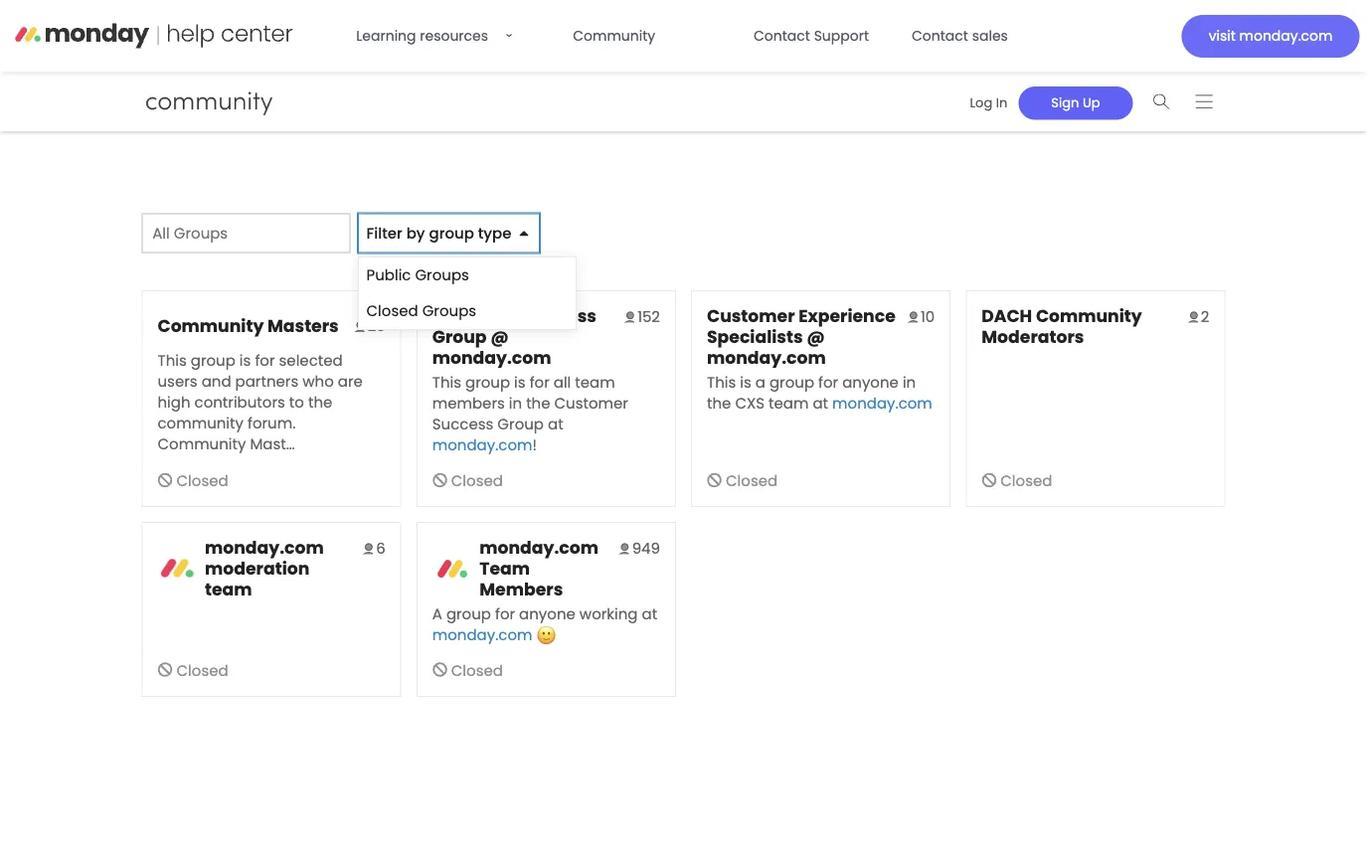 Task type: describe. For each thing, give the bounding box(es) containing it.
search image
[[1154, 94, 1171, 109]]

this for customer experience specialists @ monday.com
[[707, 371, 736, 393]]

team inside this group is for all team members in the customer success group at monday.com !
[[575, 371, 615, 393]]

who
[[303, 370, 334, 392]]

949
[[632, 538, 661, 559]]

success inside customer success group @ monday.com
[[524, 304, 597, 328]]

team inside 'monday.com moderation team'
[[205, 577, 252, 601]]

customer inside this group is for all team members in the customer success group at monday.com !
[[555, 392, 629, 414]]

1 horizontal spatial ban image
[[982, 473, 997, 488]]

sign up
[[1052, 94, 1101, 112]]

all
[[554, 371, 571, 393]]

community inside dach community moderators
[[1036, 304, 1143, 328]]

contact for contact sales
[[912, 26, 969, 45]]

user image for monday.com moderation team
[[361, 543, 373, 555]]

sales
[[973, 26, 1009, 45]]

masters
[[268, 314, 339, 338]]

visit monday.com link
[[1182, 15, 1360, 58]]

is for partners
[[240, 350, 251, 371]]

by
[[407, 222, 425, 244]]

closed for this group is for selected users and partners who are high contributors to the community forum. community mast…
[[177, 470, 228, 491]]

a group for anyone working at monday.com
[[432, 603, 658, 645]]

partners
[[235, 370, 299, 392]]

monday.com inside customer success group @ monday.com
[[432, 346, 552, 370]]

dach community moderators
[[982, 304, 1143, 349]]

a
[[756, 371, 766, 393]]

success inside this group is for all team members in the customer success group at monday.com !
[[432, 413, 494, 435]]

this group is for all team members in the customer success group at monday.com !
[[432, 371, 629, 456]]

152
[[638, 306, 661, 327]]

the inside this is a group for anyone in the cxs team at
[[707, 392, 732, 414]]

monday.com logo image
[[15, 16, 293, 56]]

up
[[1083, 94, 1101, 112]]

navigation containing log in
[[952, 80, 1226, 123]]

monday.com right 'monday moderators' image
[[205, 536, 324, 560]]

user image for community masters
[[353, 320, 365, 332]]

visit monday.com
[[1209, 26, 1333, 46]]

contact support
[[754, 26, 869, 45]]

learning resources link
[[344, 16, 542, 56]]

6
[[376, 538, 386, 559]]

at inside "a group for anyone working at monday.com"
[[642, 603, 658, 625]]

25
[[368, 315, 386, 337]]

community inside the this group is for selected users and partners who are high contributors to the community forum. community mast…
[[158, 433, 246, 454]]

for inside the this group is for selected users and partners who are high contributors to the community forum. community mast…
[[255, 350, 275, 371]]

high
[[158, 391, 191, 413]]

mast…
[[250, 433, 295, 454]]

learning
[[356, 26, 416, 45]]

!
[[533, 434, 537, 456]]

community masters
[[158, 314, 339, 338]]

log in
[[970, 94, 1008, 112]]

2 radio item from the top
[[359, 293, 576, 329]]

monday moderators image
[[158, 549, 197, 589]]

visit
[[1209, 26, 1236, 46]]

resources
[[420, 26, 489, 45]]

specialists
[[707, 325, 803, 349]]

at inside this group is for all team members in the customer success group at monday.com !
[[548, 413, 564, 435]]

10
[[921, 306, 935, 327]]

user image for experience
[[906, 311, 918, 323]]

closed for this group is for all team members in the customer success group at
[[451, 470, 503, 491]]

2 vertical spatial monday.com link
[[432, 624, 533, 645]]

this is a group for anyone in the cxs team at
[[707, 371, 916, 414]]

monday.com right visit
[[1240, 26, 1333, 46]]

in inside this is a group for anyone in the cxs team at
[[903, 371, 916, 393]]

@ for specialists
[[807, 325, 825, 349]]

dach
[[982, 304, 1033, 328]]

a
[[432, 603, 443, 625]]

team inside this is a group for anyone in the cxs team at
[[769, 392, 809, 414]]

customer for specialists
[[707, 304, 795, 328]]

anyone inside this is a group for anyone in the cxs team at
[[843, 371, 899, 393]]

in inside this group is for all team members in the customer success group at monday.com !
[[509, 392, 522, 414]]

monday.com moderation team
[[205, 536, 324, 601]]

monday.com inside "a group for anyone working at monday.com"
[[432, 624, 533, 645]]

this group is for selected users and partners who are high contributors to the community forum. community mast…
[[158, 350, 363, 454]]

log in button
[[959, 86, 1019, 120]]

filter
[[367, 222, 403, 244]]

at inside this is a group for anyone in the cxs team at
[[813, 392, 829, 414]]

community
[[158, 412, 244, 434]]

log
[[970, 94, 993, 112]]

contact for contact support
[[754, 26, 811, 45]]



Task type: locate. For each thing, give the bounding box(es) containing it.
2 @ from the left
[[807, 325, 825, 349]]

menu
[[359, 258, 576, 329]]

monday.com link down "experience"
[[833, 392, 933, 414]]

ban image
[[982, 473, 997, 488], [432, 663, 447, 678]]

sign
[[1052, 94, 1080, 112]]

1 horizontal spatial the
[[526, 392, 551, 414]]

for down customer experience specialists @ monday.com on the right top
[[819, 371, 839, 393]]

user image left 6
[[361, 543, 373, 555]]

monday.com down members on the left top
[[432, 434, 533, 456]]

0 horizontal spatial this
[[158, 350, 187, 371]]

0 horizontal spatial is
[[240, 350, 251, 371]]

the inside the this group is for selected users and partners who are high contributors to the community forum. community mast…
[[308, 391, 333, 413]]

1 contact from the left
[[754, 26, 811, 45]]

closed for a group for anyone working at
[[451, 660, 503, 681]]

user image for success
[[623, 311, 635, 323]]

contact sales
[[912, 26, 1009, 45]]

group up members on the left top
[[432, 325, 487, 349]]

@ for group
[[491, 325, 509, 349]]

the
[[308, 391, 333, 413], [526, 392, 551, 414], [707, 392, 732, 414]]

2 horizontal spatial customer
[[707, 304, 795, 328]]

user image
[[623, 311, 635, 323], [906, 311, 918, 323]]

contact
[[754, 26, 811, 45], [912, 26, 969, 45]]

type
[[478, 222, 512, 244]]

monday.com link left :slight_smile: image
[[432, 624, 533, 645]]

ban image for community masters
[[158, 473, 173, 488]]

1 horizontal spatial this
[[432, 371, 462, 393]]

monday.com link
[[833, 392, 933, 414], [432, 434, 533, 456], [432, 624, 533, 645]]

@ inside customer experience specialists @ monday.com
[[807, 325, 825, 349]]

this
[[158, 350, 187, 371], [432, 371, 462, 393], [707, 371, 736, 393]]

experience
[[799, 304, 896, 328]]

for inside "a group for anyone working at monday.com"
[[495, 603, 515, 625]]

2 horizontal spatial the
[[707, 392, 732, 414]]

0 vertical spatial anyone
[[843, 371, 899, 393]]

ban image
[[158, 473, 173, 488], [432, 473, 447, 488], [707, 473, 722, 488], [158, 663, 173, 678]]

0 horizontal spatial contact
[[754, 26, 811, 45]]

0 horizontal spatial user image
[[623, 311, 635, 323]]

team
[[575, 371, 615, 393], [769, 392, 809, 414], [205, 577, 252, 601]]

0 vertical spatial monday.com link
[[833, 392, 933, 414]]

:slight_smile: image
[[537, 626, 557, 645]]

for down community masters
[[255, 350, 275, 371]]

1 @ from the left
[[491, 325, 509, 349]]

team right a
[[769, 392, 809, 414]]

user image left '25' at the top of page
[[353, 320, 365, 332]]

are
[[338, 370, 363, 392]]

group for this group is for all team members in the customer success group at monday.com !
[[466, 371, 510, 393]]

community
[[573, 26, 656, 45], [1036, 304, 1143, 328], [158, 314, 264, 338], [158, 433, 246, 454]]

@ inside customer success group @ monday.com
[[491, 325, 509, 349]]

user image left 10
[[906, 311, 918, 323]]

forum.
[[248, 412, 296, 434]]

1 horizontal spatial customer
[[555, 392, 629, 414]]

is inside this is a group for anyone in the cxs team at
[[740, 371, 752, 393]]

contact left "sales"
[[912, 26, 969, 45]]

working
[[580, 603, 638, 625]]

contact sales link
[[900, 16, 1021, 56]]

monday community forum image
[[0, 88, 311, 115]]

learning resources
[[356, 26, 489, 45]]

the left cxs
[[707, 392, 732, 414]]

monday.com inside customer experience specialists @ monday.com
[[707, 346, 826, 370]]

the right to
[[308, 391, 333, 413]]

closed for this is a group for anyone in the cxs team at
[[726, 470, 778, 491]]

1 horizontal spatial at
[[642, 603, 658, 625]]

1 radio item from the top
[[359, 258, 576, 293]]

this inside this group is for all team members in the customer success group at monday.com !
[[432, 371, 462, 393]]

group right a
[[770, 371, 815, 393]]

team right all
[[575, 371, 615, 393]]

is
[[240, 350, 251, 371], [514, 371, 526, 393], [740, 371, 752, 393]]

this down customer success group @ monday.com on the top of the page
[[432, 371, 462, 393]]

anyone down "experience"
[[843, 371, 899, 393]]

0 horizontal spatial group
[[432, 325, 487, 349]]

monday.com link for customer experience specialists @ monday.com
[[833, 392, 933, 414]]

cxs
[[736, 392, 765, 414]]

0 horizontal spatial success
[[432, 413, 494, 435]]

user image left 949
[[617, 543, 629, 555]]

at right working
[[642, 603, 658, 625]]

at
[[813, 392, 829, 414], [548, 413, 564, 435], [642, 603, 658, 625]]

customer success group @ monday.com
[[432, 304, 597, 370]]

contact support link
[[742, 16, 881, 56]]

users
[[158, 370, 198, 392]]

closed
[[177, 470, 228, 491], [451, 470, 503, 491], [726, 470, 778, 491], [1001, 470, 1053, 491], [177, 660, 228, 681], [451, 660, 503, 681]]

2 contact from the left
[[912, 26, 969, 45]]

1 horizontal spatial group
[[498, 413, 544, 435]]

at right a
[[813, 392, 829, 414]]

customer inside customer experience specialists @ monday.com
[[707, 304, 795, 328]]

success
[[524, 304, 597, 328], [432, 413, 494, 435]]

anyone
[[843, 371, 899, 393], [519, 603, 576, 625]]

2
[[1202, 306, 1210, 327]]

customer for group
[[432, 304, 521, 328]]

this inside this is a group for anyone in the cxs team at
[[707, 371, 736, 393]]

monday.com up a
[[707, 346, 826, 370]]

group down community masters
[[191, 350, 236, 371]]

customer inside customer success group @ monday.com
[[432, 304, 521, 328]]

group
[[432, 325, 487, 349], [498, 413, 544, 435]]

2 horizontal spatial this
[[707, 371, 736, 393]]

0 vertical spatial group
[[432, 325, 487, 349]]

2 horizontal spatial is
[[740, 371, 752, 393]]

contributors
[[195, 391, 285, 413]]

@ up members on the left top
[[491, 325, 509, 349]]

1 vertical spatial monday.com link
[[432, 434, 533, 456]]

team right 'monday moderators' image
[[205, 577, 252, 601]]

members
[[432, 392, 505, 414]]

contact inside contact support link
[[754, 26, 811, 45]]

1 horizontal spatial user image
[[906, 311, 918, 323]]

2 horizontal spatial team
[[769, 392, 809, 414]]

1 horizontal spatial is
[[514, 371, 526, 393]]

support
[[814, 26, 869, 45]]

this up "high"
[[158, 350, 187, 371]]

group
[[429, 222, 474, 244], [191, 350, 236, 371], [466, 371, 510, 393], [770, 371, 815, 393], [447, 603, 491, 625]]

ban image for customer success group @ monday.com
[[432, 473, 447, 488]]

0 horizontal spatial @
[[491, 325, 509, 349]]

selected
[[279, 350, 343, 371]]

group inside "a group for anyone working at monday.com"
[[447, 603, 491, 625]]

All Groups search field
[[142, 213, 351, 253]]

0 horizontal spatial anyone
[[519, 603, 576, 625]]

for right the a
[[495, 603, 515, 625]]

monday.com link down members on the left top
[[432, 434, 533, 456]]

monday.com left :slight_smile: image
[[432, 624, 533, 645]]

0 vertical spatial ban image
[[982, 473, 997, 488]]

in
[[903, 371, 916, 393], [509, 392, 522, 414]]

1 horizontal spatial anyone
[[843, 371, 899, 393]]

success left !
[[432, 413, 494, 435]]

group inside this is a group for anyone in the cxs team at
[[770, 371, 815, 393]]

1 horizontal spatial contact
[[912, 26, 969, 45]]

group right the a
[[447, 603, 491, 625]]

community link
[[561, 16, 668, 56]]

1 horizontal spatial @
[[807, 325, 825, 349]]

anyone inside "a group for anyone working at monday.com"
[[519, 603, 576, 625]]

0 horizontal spatial the
[[308, 391, 333, 413]]

for
[[255, 350, 275, 371], [530, 371, 550, 393], [819, 371, 839, 393], [495, 603, 515, 625]]

1 vertical spatial group
[[498, 413, 544, 435]]

1 vertical spatial anyone
[[519, 603, 576, 625]]

this left a
[[707, 371, 736, 393]]

monday.com
[[1240, 26, 1333, 46], [432, 346, 552, 370], [707, 346, 826, 370], [833, 392, 933, 414], [432, 434, 533, 456], [205, 536, 324, 560], [432, 624, 533, 645]]

monday.com down "experience"
[[833, 392, 933, 414]]

user image left 152
[[623, 311, 635, 323]]

1 horizontal spatial success
[[524, 304, 597, 328]]

ban image for customer experience specialists @ monday.com
[[707, 473, 722, 488]]

customer
[[432, 304, 521, 328], [707, 304, 795, 328], [555, 392, 629, 414]]

group down customer success group @ monday.com on the top of the page
[[498, 413, 544, 435]]

0 horizontal spatial customer
[[432, 304, 521, 328]]

the left all
[[526, 392, 551, 414]]

contact left support
[[754, 26, 811, 45]]

group right by
[[429, 222, 474, 244]]

monday team image
[[432, 549, 472, 589]]

group down customer success group @ monday.com on the top of the page
[[466, 371, 510, 393]]

moderation
[[205, 557, 310, 581]]

is inside the this group is for selected users and partners who are high contributors to the community forum. community mast…
[[240, 350, 251, 371]]

user image for dach community moderators
[[1187, 311, 1199, 323]]

group for a group for anyone working at monday.com
[[447, 603, 491, 625]]

group for this group is for selected users and partners who are high contributors to the community forum. community mast…
[[191, 350, 236, 371]]

0 horizontal spatial in
[[509, 392, 522, 414]]

filter by group type
[[367, 222, 512, 244]]

the inside this group is for all team members in the customer success group at monday.com !
[[526, 392, 551, 414]]

0 horizontal spatial at
[[548, 413, 564, 435]]

group inside customer success group @ monday.com
[[432, 325, 487, 349]]

for inside this group is for all team members in the customer success group at monday.com !
[[530, 371, 550, 393]]

monday.com inside this group is for all team members in the customer success group at monday.com !
[[432, 434, 533, 456]]

is for in
[[514, 371, 526, 393]]

@ up this is a group for anyone in the cxs team at
[[807, 325, 825, 349]]

at right !
[[548, 413, 564, 435]]

monday.com link for customer success group @ monday.com
[[432, 434, 533, 456]]

@
[[491, 325, 509, 349], [807, 325, 825, 349]]

moderators
[[982, 325, 1085, 349]]

2 user image from the left
[[906, 311, 918, 323]]

sign up button
[[1019, 86, 1134, 120]]

is left all
[[514, 371, 526, 393]]

radio item
[[359, 258, 576, 293], [359, 293, 576, 329]]

success up all
[[524, 304, 597, 328]]

is left a
[[740, 371, 752, 393]]

group inside the this group is for selected users and partners who are high contributors to the community forum. community mast…
[[191, 350, 236, 371]]

contact inside contact sales link
[[912, 26, 969, 45]]

1 vertical spatial success
[[432, 413, 494, 435]]

user image left the 2
[[1187, 311, 1199, 323]]

group inside this group is for all team members in the customer success group at monday.com !
[[466, 371, 510, 393]]

to
[[289, 391, 304, 413]]

this inside the this group is for selected users and partners who are high contributors to the community forum. community mast…
[[158, 350, 187, 371]]

1 horizontal spatial in
[[903, 371, 916, 393]]

1 horizontal spatial team
[[575, 371, 615, 393]]

customer experience specialists @ monday.com
[[707, 304, 896, 370]]

menu image
[[1196, 94, 1213, 109]]

1 vertical spatial ban image
[[432, 663, 447, 678]]

is down community masters
[[240, 350, 251, 371]]

anyone up :slight_smile: image
[[519, 603, 576, 625]]

and
[[202, 370, 231, 392]]

group inside this group is for all team members in the customer success group at monday.com !
[[498, 413, 544, 435]]

0 horizontal spatial ban image
[[432, 663, 447, 678]]

user image
[[1187, 311, 1199, 323], [353, 320, 365, 332], [361, 543, 373, 555], [617, 543, 629, 555]]

2 horizontal spatial at
[[813, 392, 829, 414]]

0 vertical spatial success
[[524, 304, 597, 328]]

for inside this is a group for anyone in the cxs team at
[[819, 371, 839, 393]]

for left all
[[530, 371, 550, 393]]

monday.com up members on the left top
[[432, 346, 552, 370]]

in
[[997, 94, 1008, 112]]

1 user image from the left
[[623, 311, 635, 323]]

is inside this group is for all team members in the customer success group at monday.com !
[[514, 371, 526, 393]]

this for community masters
[[158, 350, 187, 371]]

navigation
[[952, 80, 1226, 123]]

0 horizontal spatial team
[[205, 577, 252, 601]]



Task type: vqa. For each thing, say whether or not it's contained in the screenshot.
left @
yes



